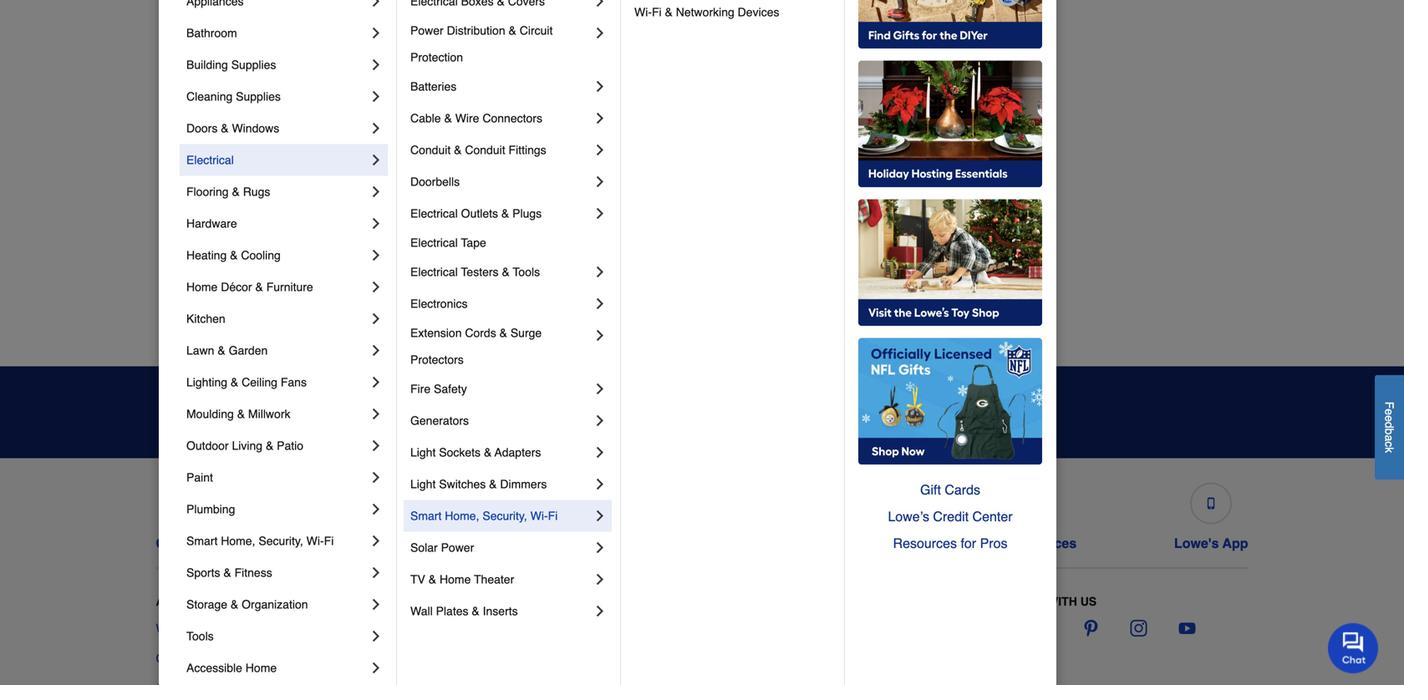 Task type: describe. For each thing, give the bounding box(es) containing it.
youtube image
[[1179, 621, 1196, 637]]

living
[[232, 439, 263, 453]]

find
[[396, 622, 419, 636]]

& right testers
[[502, 265, 510, 279]]

river
[[1020, 193, 1047, 206]]

chevron right image for sports & fitness
[[368, 565, 385, 582]]

rugs
[[243, 185, 270, 199]]

inspiration
[[440, 393, 542, 416]]

harbor
[[195, 293, 230, 306]]

lowe's credit center
[[888, 509, 1013, 525]]

cable
[[411, 112, 441, 125]]

0 vertical spatial cards
[[945, 482, 981, 498]]

electronics
[[411, 297, 468, 311]]

wall plates & inserts link
[[411, 596, 592, 628]]

chevron right image for tv & home theater
[[592, 572, 609, 588]]

order status
[[369, 536, 450, 552]]

officially licensed n f l gifts. shop now. image
[[859, 338, 1043, 465]]

app
[[1223, 536, 1249, 552]]

credit for lowe's
[[596, 536, 635, 552]]

home décor & furniture
[[186, 280, 313, 294]]

east for east rutherford
[[171, 226, 194, 240]]

1 vertical spatial cards
[[809, 536, 847, 552]]

sewell link
[[988, 124, 1023, 141]]

doorbells
[[411, 175, 460, 188]]

rutherford
[[197, 226, 253, 240]]

& left ceiling
[[231, 376, 239, 389]]

careers link
[[156, 651, 198, 667]]

& right the sockets
[[484, 446, 492, 459]]

chevron right image for cleaning supplies
[[368, 88, 385, 105]]

chevron right image for kitchen
[[368, 311, 385, 327]]

cable & wire connectors
[[411, 112, 543, 125]]

surge
[[511, 326, 542, 340]]

trends
[[589, 393, 655, 416]]

wall plates & inserts
[[411, 605, 518, 618]]

we've
[[515, 419, 548, 433]]

manahawkin
[[443, 327, 509, 340]]

chevron right image for conduit & conduit fittings
[[592, 142, 609, 158]]

power distribution & circuit protection link
[[411, 17, 592, 71]]

& left dimmers
[[489, 478, 497, 491]]

sign up button
[[924, 390, 1030, 435]]

deptford
[[171, 159, 216, 173]]

c
[[1384, 442, 1397, 448]]

power inside power distribution & circuit protection
[[411, 24, 444, 37]]

dimensions image
[[1007, 498, 1018, 510]]

distribution
[[447, 24, 506, 37]]

wi- for right smart home, security, wi-fi link
[[531, 510, 548, 523]]

cooling
[[241, 249, 281, 262]]

bathroom
[[186, 26, 237, 40]]

chevron right image for doors & windows
[[368, 120, 385, 137]]

security, for right smart home, security, wi-fi link
[[483, 510, 528, 523]]

jersey city
[[443, 226, 501, 240]]

electrical outlets & plugs link
[[411, 198, 592, 229]]

sign up
[[952, 405, 1002, 420]]

status
[[409, 536, 450, 552]]

chevron right image for cable & wire connectors
[[592, 110, 609, 127]]

0 horizontal spatial smart home, security, wi-fi link
[[186, 526, 368, 557]]

brunswick
[[197, 193, 251, 206]]

find gifts for the diyer. image
[[859, 0, 1043, 49]]

order status link
[[369, 476, 450, 552]]

connect with us
[[987, 595, 1097, 609]]

chevron right image for smart home, security, wi-fi
[[592, 508, 609, 525]]

turnersville
[[988, 226, 1049, 240]]

chevron right image for doorbells
[[592, 173, 609, 190]]

chevron right image for lighting & ceiling fans
[[368, 374, 385, 391]]

wi-fi & networking devices link
[[635, 0, 833, 24]]

0 vertical spatial wi-
[[635, 5, 652, 19]]

1 vertical spatial services
[[459, 595, 518, 609]]

chevron right image for flooring & rugs
[[368, 183, 385, 200]]

home, for right smart home, security, wi-fi link
[[445, 510, 480, 523]]

conduit & conduit fittings
[[411, 143, 547, 157]]

installation
[[948, 536, 1019, 552]]

are
[[204, 622, 221, 636]]

& right décor
[[255, 280, 263, 294]]

electrical tape link
[[411, 229, 609, 256]]

piscataway link
[[988, 24, 1048, 41]]

hamilton link
[[443, 91, 489, 107]]

electrical for electrical
[[186, 153, 234, 167]]

cords
[[465, 326, 497, 340]]

find a store
[[396, 622, 460, 636]]

2 e from the top
[[1384, 416, 1397, 422]]

chevron right image for extension cords & surge protectors
[[592, 327, 609, 344]]

township
[[234, 293, 282, 306]]

& right doors
[[221, 122, 229, 135]]

doors & windows
[[186, 122, 280, 135]]

fire safety link
[[411, 373, 592, 405]]

0 horizontal spatial tools
[[186, 630, 214, 643]]

electrical tape
[[411, 236, 487, 250]]

woodbridge link
[[988, 325, 1051, 342]]

city
[[481, 226, 501, 240]]

chevron right image for paint
[[368, 469, 385, 486]]

got
[[551, 419, 570, 433]]

light for light switches & dimmers
[[411, 478, 436, 491]]

lighting & ceiling fans link
[[186, 367, 368, 398]]

décor
[[221, 280, 252, 294]]

wall
[[411, 605, 433, 618]]

east for east brunswick
[[171, 193, 194, 206]]

& inside "link"
[[444, 112, 452, 125]]

east brunswick
[[171, 193, 251, 206]]

chevron right image for lawn & garden
[[368, 342, 385, 359]]

tools link
[[186, 621, 368, 653]]

customer care image
[[208, 498, 219, 510]]

chevron right image for electrical testers & tools
[[592, 264, 609, 280]]

moulding
[[186, 408, 234, 421]]

0 vertical spatial gift
[[921, 482, 942, 498]]

visit the lowe's toy shop. image
[[859, 199, 1043, 326]]

sign
[[952, 405, 981, 420]]

a inside button
[[1384, 435, 1397, 442]]

wi-fi & networking devices
[[635, 5, 780, 19]]

0 horizontal spatial gift cards link
[[778, 476, 850, 552]]

& inside extension cords & surge protectors
[[500, 326, 508, 340]]

chevron right image for electrical
[[368, 152, 385, 168]]

delran link
[[171, 124, 205, 141]]

flemington link
[[443, 24, 501, 41]]

resources for pros
[[894, 536, 1008, 551]]

mobile image
[[1206, 498, 1218, 510]]

manahawkin link
[[443, 325, 509, 342]]

lumberton link
[[443, 291, 499, 308]]

smart for right smart home, security, wi-fi link
[[411, 510, 442, 523]]

1 vertical spatial gift
[[782, 536, 805, 552]]

2 horizontal spatial home
[[440, 573, 471, 587]]

millwork
[[248, 408, 291, 421]]

electrical link
[[186, 144, 368, 176]]

rio grande
[[988, 92, 1048, 106]]

chevron right image for generators
[[592, 413, 609, 429]]

2 horizontal spatial fi
[[652, 5, 662, 19]]

store directory link
[[396, 651, 474, 667]]

kitchen
[[186, 312, 226, 326]]

chevron right image for smart home, security, wi-fi
[[368, 533, 385, 550]]

1 horizontal spatial smart home, security, wi-fi link
[[411, 500, 592, 532]]

chevron right image for moulding & millwork
[[368, 406, 385, 423]]

chevron right image for light switches & dimmers
[[592, 476, 609, 493]]

store directory
[[396, 652, 474, 666]]

light switches & dimmers link
[[411, 469, 592, 500]]

1 vertical spatial a
[[422, 622, 428, 636]]

chevron right image for bathroom
[[368, 25, 385, 41]]

networking
[[676, 5, 735, 19]]

lighting
[[186, 376, 228, 389]]

sports & fitness link
[[186, 557, 368, 589]]

light sockets & adapters
[[411, 446, 541, 459]]

tv
[[411, 573, 426, 587]]

1 vertical spatial store
[[396, 652, 424, 666]]

cleaning
[[186, 90, 233, 103]]

lawnside link
[[443, 258, 493, 275]]

& left patio
[[266, 439, 274, 453]]

1 e from the top
[[1384, 409, 1397, 416]]

kitchen link
[[186, 303, 368, 335]]

with
[[1048, 595, 1078, 609]]

electrical for electrical outlets & plugs
[[411, 207, 458, 220]]

lawnside
[[443, 260, 493, 273]]

1 vertical spatial gift cards
[[782, 536, 847, 552]]

chevron right image for plumbing
[[368, 501, 385, 518]]



Task type: vqa. For each thing, say whether or not it's contained in the screenshot.
SAVE
no



Task type: locate. For each thing, give the bounding box(es) containing it.
dimmers
[[500, 478, 547, 491]]

voorhees
[[988, 293, 1038, 306]]

solar power link
[[411, 532, 592, 564]]

& left "wire"
[[444, 112, 452, 125]]

power up protection
[[411, 24, 444, 37]]

1 vertical spatial tools
[[186, 630, 214, 643]]

1 horizontal spatial credit
[[934, 509, 969, 525]]

center inside lowe's credit center link
[[638, 536, 681, 552]]

who
[[156, 622, 180, 636]]

0 horizontal spatial security,
[[259, 535, 303, 548]]

1 vertical spatial light
[[411, 478, 436, 491]]

toms
[[988, 193, 1016, 206]]

center inside lowe's credit center link
[[973, 509, 1013, 525]]

0 horizontal spatial lowe's
[[201, 595, 247, 609]]

& down "wire"
[[454, 143, 462, 157]]

e up d
[[1384, 409, 1397, 416]]

adapters
[[495, 446, 541, 459]]

& left the circuit on the top
[[509, 24, 517, 37]]

fi
[[652, 5, 662, 19], [548, 510, 558, 523], [324, 535, 334, 548]]

store down find at the left
[[396, 652, 424, 666]]

doorbells link
[[411, 166, 592, 198]]

1 horizontal spatial store
[[432, 622, 460, 636]]

& left networking
[[665, 5, 673, 19]]

building supplies
[[186, 58, 276, 71]]

& right lawn
[[218, 344, 226, 357]]

fi left order
[[324, 535, 334, 548]]

lowe's credit center
[[547, 536, 681, 552]]

1 horizontal spatial fi
[[548, 510, 558, 523]]

electronics link
[[411, 288, 592, 320]]

tv & home theater link
[[411, 564, 592, 596]]

lowe's for lowe's app
[[1175, 536, 1220, 552]]

chevron right image left stores
[[368, 597, 385, 613]]

share.
[[620, 419, 655, 433]]

chevron right image for electronics
[[592, 296, 609, 312]]

security, down light switches & dimmers link
[[483, 510, 528, 523]]

smart home, security, wi-fi for the leftmost smart home, security, wi-fi link
[[186, 535, 334, 548]]

chevron right image up lowe's credit center
[[592, 508, 609, 525]]

0 horizontal spatial credit
[[596, 536, 635, 552]]

generators link
[[411, 405, 592, 437]]

chat invite button image
[[1329, 623, 1380, 674]]

1 vertical spatial center
[[638, 536, 681, 552]]

center for lowe's credit center
[[973, 509, 1013, 525]]

1 horizontal spatial home,
[[445, 510, 480, 523]]

power up tv & home theater
[[441, 541, 474, 555]]

smart home, security, wi-fi for right smart home, security, wi-fi link
[[411, 510, 558, 523]]

0 vertical spatial home,
[[445, 510, 480, 523]]

lumberton
[[443, 293, 499, 306]]

wi- for the leftmost smart home, security, wi-fi link
[[307, 535, 324, 548]]

a down wall
[[422, 622, 428, 636]]

electrical up the electronics in the top of the page
[[411, 265, 458, 279]]

chevron right image for fire safety
[[592, 381, 609, 398]]

flemington
[[443, 26, 501, 39]]

2 horizontal spatial wi-
[[635, 5, 652, 19]]

outlets
[[461, 207, 498, 220]]

1 horizontal spatial tools
[[513, 265, 540, 279]]

credit for lowe's
[[934, 509, 969, 525]]

inserts
[[483, 605, 518, 618]]

smart for the leftmost smart home, security, wi-fi link
[[186, 535, 218, 548]]

credit up resources for pros
[[934, 509, 969, 525]]

& inside power distribution & circuit protection
[[509, 24, 517, 37]]

chevron right image up credit card "icon" on the left bottom of the page
[[592, 476, 609, 493]]

fire safety
[[411, 383, 467, 396]]

chevron right image left extension
[[368, 311, 385, 327]]

cleaning supplies
[[186, 90, 281, 103]]

1 horizontal spatial wi-
[[531, 510, 548, 523]]

instagram image
[[1131, 621, 1148, 637]]

power distribution & circuit protection
[[411, 24, 556, 64]]

& left plugs
[[502, 207, 510, 220]]

1 vertical spatial credit
[[596, 536, 635, 552]]

1 horizontal spatial a
[[1384, 435, 1397, 442]]

brick link
[[171, 57, 197, 74]]

chevron right image for building supplies
[[368, 56, 385, 73]]

gift cards
[[921, 482, 981, 498], [782, 536, 847, 552]]

1 horizontal spatial services
[[1022, 536, 1077, 552]]

chevron right image for tools
[[368, 628, 385, 645]]

e up b
[[1384, 416, 1397, 422]]

batteries link
[[411, 71, 592, 102]]

lowe's app link
[[1175, 476, 1249, 552]]

tape
[[461, 236, 487, 250]]

flooring
[[186, 185, 229, 199]]

0 horizontal spatial services
[[459, 595, 518, 609]]

1 vertical spatial east
[[171, 226, 194, 240]]

& left millwork at the left of the page
[[237, 408, 245, 421]]

we
[[183, 622, 201, 636]]

home, for the leftmost smart home, security, wi-fi link
[[221, 535, 255, 548]]

rio grande link
[[988, 91, 1048, 107]]

0 horizontal spatial conduit
[[411, 143, 451, 157]]

smart home, security, wi-fi up fitness at the bottom left of page
[[186, 535, 334, 548]]

1 horizontal spatial security,
[[483, 510, 528, 523]]

2 vertical spatial fi
[[324, 535, 334, 548]]

smart home, security, wi-fi link down light switches & dimmers on the bottom left of page
[[411, 500, 592, 532]]

0 vertical spatial services
[[1022, 536, 1077, 552]]

grande
[[1009, 92, 1048, 106]]

1 light from the top
[[411, 446, 436, 459]]

1 horizontal spatial conduit
[[465, 143, 506, 157]]

tv & home theater
[[411, 573, 515, 587]]

devices
[[738, 5, 780, 19]]

a up the k
[[1384, 435, 1397, 442]]

wi- down dimmers
[[531, 510, 548, 523]]

security,
[[483, 510, 528, 523], [259, 535, 303, 548]]

installation services link
[[948, 476, 1077, 552]]

supplies up windows
[[236, 90, 281, 103]]

1 vertical spatial smart home, security, wi-fi
[[186, 535, 334, 548]]

chevron right image for wall plates & inserts
[[592, 603, 609, 620]]

testers
[[461, 265, 499, 279]]

paint link
[[186, 462, 368, 494]]

smart up status
[[411, 510, 442, 523]]

0 vertical spatial power
[[411, 24, 444, 37]]

conduit & conduit fittings link
[[411, 134, 592, 166]]

lowe's for lowe's credit center
[[547, 536, 592, 552]]

0 vertical spatial security,
[[483, 510, 528, 523]]

1 vertical spatial home,
[[221, 535, 255, 548]]

turnersville link
[[988, 225, 1049, 241]]

electrical
[[186, 153, 234, 167], [411, 207, 458, 220], [411, 236, 458, 250], [411, 265, 458, 279]]

chevron right image for light sockets & adapters
[[592, 444, 609, 461]]

heating
[[186, 249, 227, 262]]

0 vertical spatial smart
[[411, 510, 442, 523]]

outdoor living & patio link
[[186, 430, 368, 462]]

1 horizontal spatial smart
[[411, 510, 442, 523]]

store down the plates
[[432, 622, 460, 636]]

toms river link
[[988, 191, 1047, 208]]

delran
[[171, 126, 205, 139]]

pros
[[981, 536, 1008, 551]]

patio
[[277, 439, 304, 453]]

fi for the leftmost smart home, security, wi-fi link
[[324, 535, 334, 548]]

1 horizontal spatial gift
[[921, 482, 942, 498]]

2 vertical spatial home
[[246, 662, 277, 675]]

& left rugs
[[232, 185, 240, 199]]

accessible home
[[186, 662, 277, 675]]

chevron right image
[[368, 0, 385, 10], [592, 0, 609, 10], [368, 25, 385, 41], [368, 56, 385, 73], [592, 78, 609, 95], [368, 88, 385, 105], [592, 110, 609, 127], [368, 120, 385, 137], [592, 142, 609, 158], [368, 152, 385, 168], [592, 173, 609, 190], [592, 205, 609, 222], [368, 215, 385, 232], [368, 247, 385, 264], [592, 264, 609, 280], [368, 279, 385, 296], [592, 296, 609, 312], [592, 327, 609, 344], [368, 342, 385, 359], [368, 374, 385, 391], [592, 381, 609, 398], [368, 469, 385, 486], [368, 501, 385, 518], [368, 533, 385, 550], [592, 540, 609, 556], [592, 572, 609, 588], [368, 660, 385, 677]]

chevron right image for solar power
[[592, 540, 609, 556]]

pickup image
[[403, 498, 415, 510]]

credit card image
[[608, 498, 620, 510]]

1 horizontal spatial smart home, security, wi-fi
[[411, 510, 558, 523]]

0 horizontal spatial fi
[[324, 535, 334, 548]]

holiday hosting essentials. image
[[859, 61, 1043, 188]]

d
[[1384, 422, 1397, 429]]

building
[[186, 58, 228, 71]]

supplies up cleaning supplies
[[231, 58, 276, 71]]

chevron right image left generators
[[368, 406, 385, 423]]

chevron right image for home décor & furniture
[[368, 279, 385, 296]]

services down theater
[[459, 595, 518, 609]]

lawn & garden link
[[186, 335, 368, 367]]

hackettstown link
[[443, 57, 514, 74]]

chevron right image
[[592, 25, 609, 41], [368, 183, 385, 200], [368, 311, 385, 327], [368, 406, 385, 423], [592, 413, 609, 429], [368, 438, 385, 454], [592, 444, 609, 461], [592, 476, 609, 493], [592, 508, 609, 525], [368, 565, 385, 582], [368, 597, 385, 613], [592, 603, 609, 620], [368, 628, 385, 645]]

lawn
[[186, 344, 214, 357]]

home up stores & services
[[440, 573, 471, 587]]

chevron right image for batteries
[[592, 78, 609, 95]]

sicklerville
[[988, 159, 1044, 173]]

1 horizontal spatial center
[[973, 509, 1013, 525]]

0 horizontal spatial gift
[[782, 536, 805, 552]]

2 east from the top
[[171, 226, 194, 240]]

1 horizontal spatial lowe's
[[547, 536, 592, 552]]

chevron right image for outdoor living & patio
[[368, 438, 385, 454]]

0 horizontal spatial cards
[[809, 536, 847, 552]]

f e e d b a c k
[[1384, 402, 1397, 453]]

flooring & rugs
[[186, 185, 270, 199]]

smart up sports
[[186, 535, 218, 548]]

0 vertical spatial store
[[432, 622, 460, 636]]

home, up sports & fitness
[[221, 535, 255, 548]]

electrical for electrical testers & tools
[[411, 265, 458, 279]]

0 vertical spatial fi
[[652, 5, 662, 19]]

1 vertical spatial smart
[[186, 535, 218, 548]]

egg harbor township
[[171, 293, 282, 306]]

electrical up flooring
[[186, 153, 234, 167]]

fittings
[[509, 143, 547, 157]]

1 conduit from the left
[[411, 143, 451, 157]]

0 horizontal spatial a
[[422, 622, 428, 636]]

0 vertical spatial center
[[973, 509, 1013, 525]]

0 vertical spatial east
[[171, 193, 194, 206]]

supplies for cleaning supplies
[[236, 90, 281, 103]]

0 vertical spatial a
[[1384, 435, 1397, 442]]

0 vertical spatial credit
[[934, 509, 969, 525]]

stores
[[396, 595, 444, 609]]

chevron right image for electrical outlets & plugs
[[592, 205, 609, 222]]

hardware link
[[186, 208, 368, 240]]

2 light from the top
[[411, 478, 436, 491]]

fi for right smart home, security, wi-fi link
[[548, 510, 558, 523]]

1 horizontal spatial gift cards
[[921, 482, 981, 498]]

chevron right image for heating & cooling
[[368, 247, 385, 264]]

electrical left the "tape"
[[411, 236, 458, 250]]

2 vertical spatial wi-
[[307, 535, 324, 548]]

flooring & rugs link
[[186, 176, 368, 208]]

theater
[[474, 573, 515, 587]]

who we are link
[[156, 621, 221, 637]]

chevron right image down deals,
[[368, 438, 385, 454]]

& right tv
[[429, 573, 437, 587]]

protection
[[411, 51, 463, 64]]

0 vertical spatial smart home, security, wi-fi
[[411, 510, 558, 523]]

k
[[1384, 448, 1397, 453]]

plugs
[[513, 207, 542, 220]]

1 vertical spatial fi
[[548, 510, 558, 523]]

storage
[[186, 598, 228, 612]]

1 vertical spatial home
[[440, 573, 471, 587]]

wi- left networking
[[635, 5, 652, 19]]

pinterest image
[[1083, 621, 1100, 637]]

1 horizontal spatial cards
[[945, 482, 981, 498]]

1 vertical spatial wi-
[[531, 510, 548, 523]]

supplies for building supplies
[[231, 58, 276, 71]]

cards
[[945, 482, 981, 498], [809, 536, 847, 552]]

chevron right image down lowe's credit center
[[592, 603, 609, 620]]

security, for the leftmost smart home, security, wi-fi link
[[259, 535, 303, 548]]

0 horizontal spatial center
[[638, 536, 681, 552]]

& down rutherford
[[230, 249, 238, 262]]

0 vertical spatial home
[[186, 280, 218, 294]]

fi up solar power link
[[548, 510, 558, 523]]

1 vertical spatial power
[[441, 541, 474, 555]]

0 vertical spatial gift cards
[[921, 482, 981, 498]]

credit down credit card "icon" on the left bottom of the page
[[596, 536, 635, 552]]

chevron right image left share.
[[592, 413, 609, 429]]

electrical down doorbells
[[411, 207, 458, 220]]

1 vertical spatial supplies
[[236, 90, 281, 103]]

1 vertical spatial security,
[[259, 535, 303, 548]]

home down tools link
[[246, 662, 277, 675]]

light down generators
[[411, 446, 436, 459]]

connectors
[[483, 112, 543, 125]]

home décor & furniture link
[[186, 271, 368, 303]]

who we are
[[156, 622, 221, 636]]

smart home, security, wi-fi
[[411, 510, 558, 523], [186, 535, 334, 548]]

chevron right image for hardware
[[368, 215, 385, 232]]

conduit down cable & wire connectors
[[465, 143, 506, 157]]

faq
[[244, 536, 271, 552]]

2 horizontal spatial lowe's
[[1175, 536, 1220, 552]]

fi left networking
[[652, 5, 662, 19]]

lowe's
[[547, 536, 592, 552], [1175, 536, 1220, 552], [201, 595, 247, 609]]

chevron right image for accessible home
[[368, 660, 385, 677]]

east down deptford link
[[171, 193, 194, 206]]

electrical for electrical tape
[[411, 236, 458, 250]]

bayonne
[[171, 26, 217, 39]]

east up the heating
[[171, 226, 194, 240]]

services right pros
[[1022, 536, 1077, 552]]

east
[[171, 193, 194, 206], [171, 226, 194, 240]]

tools down "electrical tape" link
[[513, 265, 540, 279]]

chevron right image left find at the left
[[368, 628, 385, 645]]

chevron right image left doorbells
[[368, 183, 385, 200]]

0 horizontal spatial home
[[186, 280, 218, 294]]

& right sports
[[224, 566, 231, 580]]

credit
[[934, 509, 969, 525], [596, 536, 635, 552]]

1 horizontal spatial home
[[246, 662, 277, 675]]

0 vertical spatial tools
[[513, 265, 540, 279]]

union
[[988, 260, 1019, 273]]

0 horizontal spatial home,
[[221, 535, 255, 548]]

jersey
[[443, 226, 478, 240]]

0 horizontal spatial smart home, security, wi-fi
[[186, 535, 334, 548]]

about
[[156, 595, 198, 609]]

home down eatontown
[[186, 280, 218, 294]]

center for lowe's credit center
[[638, 536, 681, 552]]

chevron right image down order
[[368, 565, 385, 582]]

0 horizontal spatial gift cards
[[782, 536, 847, 552]]

conduit
[[411, 143, 451, 157], [465, 143, 506, 157]]

batteries
[[411, 80, 457, 93]]

light up pickup "image"
[[411, 478, 436, 491]]

0 vertical spatial light
[[411, 446, 436, 459]]

conduit up doorbells
[[411, 143, 451, 157]]

sign up form
[[675, 390, 1030, 435]]

resources for pros link
[[859, 531, 1043, 557]]

chevron right image right the circuit on the top
[[592, 25, 609, 41]]

chevron right image for storage & organization
[[368, 597, 385, 613]]

smart home, security, wi-fi link up fitness at the bottom left of page
[[186, 526, 368, 557]]

0 vertical spatial supplies
[[231, 58, 276, 71]]

smart home, security, wi-fi down light switches & dimmers on the bottom left of page
[[411, 510, 558, 523]]

light for light sockets & adapters
[[411, 446, 436, 459]]

cleaning supplies link
[[186, 81, 368, 112]]

security, down plumbing link
[[259, 535, 303, 548]]

chevron right image down to at the bottom
[[592, 444, 609, 461]]

chevron right image for power distribution & circuit protection
[[592, 25, 609, 41]]

home, down switches
[[445, 510, 480, 523]]

& down tv & home theater
[[447, 595, 456, 609]]

& right 'storage'
[[231, 598, 239, 612]]

& right cords
[[500, 326, 508, 340]]

1 horizontal spatial gift cards link
[[859, 477, 1043, 504]]

0 horizontal spatial wi-
[[307, 535, 324, 548]]

0 horizontal spatial store
[[396, 652, 424, 666]]

2 conduit from the left
[[465, 143, 506, 157]]

solar
[[411, 541, 438, 555]]

& right the plates
[[472, 605, 480, 618]]

fire
[[411, 383, 431, 396]]

tools up careers "link"
[[186, 630, 214, 643]]

1 east from the top
[[171, 193, 194, 206]]

wi- up sports & fitness link
[[307, 535, 324, 548]]

0 horizontal spatial smart
[[186, 535, 218, 548]]

& right the us
[[230, 536, 240, 552]]



